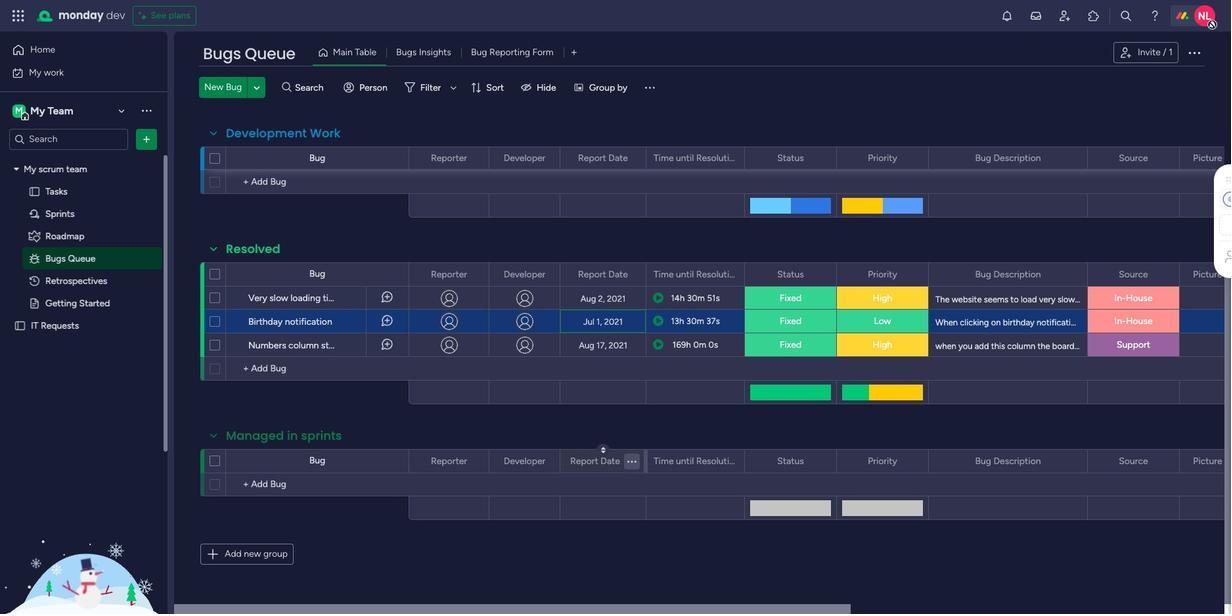 Task type: vqa. For each thing, say whether or not it's contained in the screenshot.
search FIELD
yes



Task type: locate. For each thing, give the bounding box(es) containing it.
options image
[[1187, 45, 1203, 60], [140, 132, 153, 146], [471, 147, 480, 169], [542, 147, 551, 169], [628, 147, 637, 169], [542, 263, 551, 286], [628, 263, 637, 286], [726, 263, 736, 286], [1070, 263, 1079, 286], [471, 450, 480, 472], [542, 450, 551, 472], [628, 450, 637, 472], [1070, 450, 1079, 472]]

help image
[[1149, 9, 1162, 22]]

1 vertical spatial + add bug text field
[[233, 361, 403, 377]]

arrow down image
[[446, 80, 462, 95]]

inbox image
[[1030, 9, 1043, 22]]

workspace selection element
[[12, 103, 75, 120]]

options image
[[726, 147, 736, 169], [1070, 147, 1079, 169], [471, 263, 480, 286], [183, 282, 193, 313], [183, 305, 193, 337], [183, 329, 193, 361], [726, 450, 736, 472]]

add view image
[[572, 48, 577, 58]]

1 horizontal spatial public board image
[[28, 185, 41, 198]]

option
[[0, 157, 168, 160]]

sort asc image
[[602, 446, 606, 454]]

lottie animation image
[[0, 481, 168, 614]]

public board image
[[28, 297, 41, 309]]

apps image
[[1088, 9, 1101, 22]]

search everything image
[[1120, 9, 1133, 22]]

lottie animation element
[[0, 481, 168, 614]]

+ Add Bug text field
[[233, 174, 403, 190], [233, 361, 403, 377], [233, 477, 403, 492]]

2 vertical spatial + add bug text field
[[233, 477, 403, 492]]

0 horizontal spatial public board image
[[14, 319, 26, 332]]

home image
[[12, 43, 25, 57]]

workspace options image
[[140, 104, 153, 117]]

Search in workspace field
[[28, 131, 110, 147]]

public board image
[[28, 185, 41, 198], [14, 319, 26, 332]]

angle down image
[[254, 83, 260, 92]]

see plans image
[[139, 8, 151, 24]]

0 vertical spatial + add bug text field
[[233, 174, 403, 190]]

list box
[[0, 155, 168, 514]]

None field
[[200, 43, 299, 65], [223, 125, 344, 142], [428, 151, 471, 165], [501, 151, 549, 165], [575, 151, 632, 165], [651, 151, 741, 165], [775, 151, 808, 165], [865, 151, 901, 165], [973, 151, 1045, 165], [1116, 151, 1152, 165], [1191, 151, 1232, 165], [223, 241, 284, 258], [428, 267, 471, 282], [501, 267, 549, 282], [575, 267, 632, 282], [651, 267, 741, 282], [775, 267, 808, 282], [865, 267, 901, 282], [973, 267, 1045, 282], [1116, 267, 1152, 282], [1191, 267, 1232, 282], [223, 427, 345, 444], [428, 454, 471, 468], [501, 454, 549, 468], [567, 454, 624, 468], [651, 454, 741, 468], [775, 454, 808, 468], [865, 454, 901, 468], [973, 454, 1045, 468], [1116, 454, 1152, 468], [1191, 454, 1232, 468], [200, 43, 299, 65], [223, 125, 344, 142], [428, 151, 471, 165], [501, 151, 549, 165], [575, 151, 632, 165], [651, 151, 741, 165], [775, 151, 808, 165], [865, 151, 901, 165], [973, 151, 1045, 165], [1116, 151, 1152, 165], [1191, 151, 1232, 165], [223, 241, 284, 258], [428, 267, 471, 282], [501, 267, 549, 282], [575, 267, 632, 282], [651, 267, 741, 282], [775, 267, 808, 282], [865, 267, 901, 282], [973, 267, 1045, 282], [1116, 267, 1152, 282], [1191, 267, 1232, 282], [223, 427, 345, 444], [428, 454, 471, 468], [501, 454, 549, 468], [567, 454, 624, 468], [651, 454, 741, 468], [775, 454, 808, 468], [865, 454, 901, 468], [973, 454, 1045, 468], [1116, 454, 1152, 468], [1191, 454, 1232, 468]]

select product image
[[12, 9, 25, 22]]



Task type: describe. For each thing, give the bounding box(es) containing it.
3 + add bug text field from the top
[[233, 477, 403, 492]]

invite members image
[[1059, 9, 1072, 22]]

sort desc image
[[602, 446, 606, 454]]

v2 search image
[[282, 80, 292, 95]]

noah lott image
[[1195, 5, 1216, 26]]

1 + add bug text field from the top
[[233, 174, 403, 190]]

menu image
[[644, 81, 657, 94]]

notifications image
[[1001, 9, 1014, 22]]

workspace image
[[12, 104, 26, 118]]

Search field
[[292, 78, 331, 97]]

0 vertical spatial public board image
[[28, 185, 41, 198]]

2 + add bug text field from the top
[[233, 361, 403, 377]]

caret down image
[[14, 164, 19, 174]]

my work image
[[12, 67, 24, 79]]

1 vertical spatial public board image
[[14, 319, 26, 332]]



